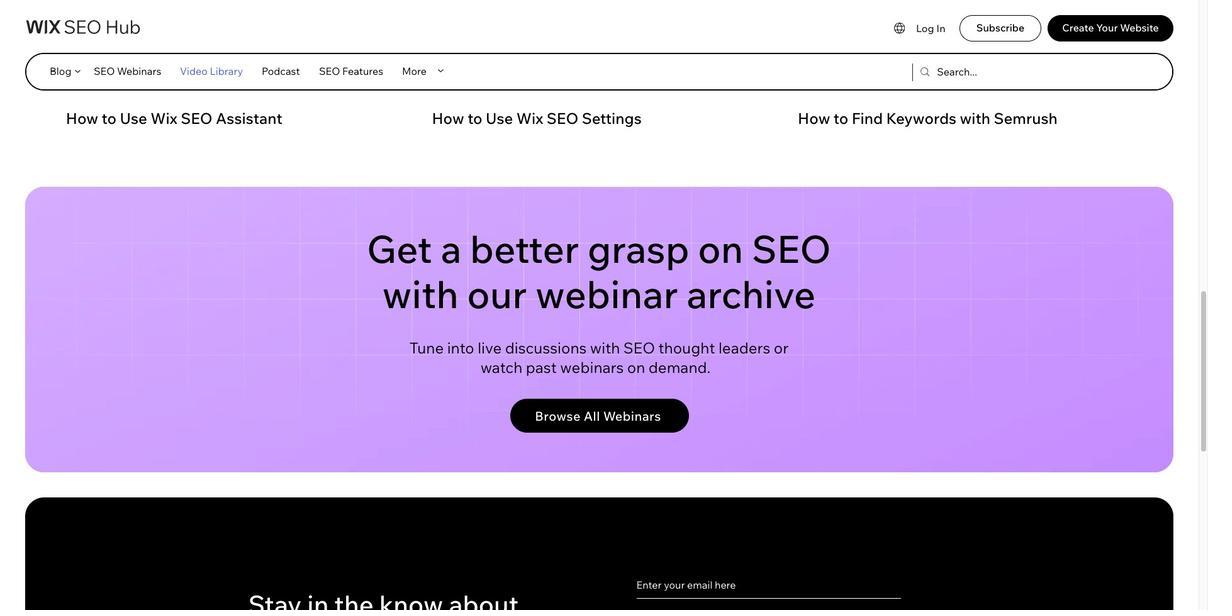 Task type: locate. For each thing, give the bounding box(es) containing it.
on inside tune into live discussions with seo thought leaders or watch past webinars on demand.
[[628, 358, 646, 377]]

with up tune
[[382, 271, 459, 318]]

create your website
[[1063, 22, 1160, 34]]

to for how to find keywords with semrush
[[834, 109, 849, 128]]

watch
[[481, 358, 523, 377]]

seo
[[94, 65, 115, 77], [319, 65, 340, 77], [181, 109, 213, 128], [547, 109, 579, 128], [752, 225, 832, 272], [624, 339, 656, 357]]

wix for assistant
[[151, 109, 177, 128]]

tune into live discussions with seo thought leaders or watch past webinars on demand.
[[410, 339, 789, 377]]

how to find keywords with semrush image
[[798, 0, 1139, 89]]

how inside list item
[[432, 109, 465, 128]]

how to use wix seo assistant
[[66, 109, 286, 128]]

browse all webinars link
[[510, 399, 689, 433]]

0 horizontal spatial wix
[[151, 109, 177, 128]]

0 horizontal spatial with
[[382, 271, 459, 318]]

your
[[1097, 22, 1119, 34]]

webinar
[[536, 271, 679, 318]]

webinars
[[117, 65, 161, 77], [604, 408, 662, 424]]

log in
[[917, 22, 946, 35]]

1 how from the left
[[66, 109, 98, 128]]

2 horizontal spatial how
[[798, 109, 831, 128]]

0 horizontal spatial on
[[628, 358, 646, 377]]

None search field
[[914, 58, 1067, 86]]

live
[[478, 339, 502, 357]]

2 horizontal spatial to
[[834, 109, 849, 128]]

demand.
[[649, 358, 711, 377]]

our
[[467, 271, 527, 318]]

1 horizontal spatial use
[[486, 109, 513, 128]]

podcast link
[[253, 59, 310, 84]]

Enter your email here email field
[[637, 574, 901, 600]]

how to use wix seo settings list item
[[432, 0, 773, 130]]

seo webinars
[[94, 65, 161, 77]]

seo inside tune into live discussions with seo thought leaders or watch past webinars on demand.
[[624, 339, 656, 357]]

2 to from the left
[[468, 109, 483, 128]]

to inside list item
[[468, 109, 483, 128]]

how to find keywords with semrush
[[798, 109, 1058, 128]]

with inside tune into live discussions with seo thought leaders or watch past webinars on demand.
[[590, 339, 620, 357]]

on inside get a better grasp on seo with our webinar archive
[[698, 225, 744, 272]]

1 horizontal spatial with
[[590, 339, 620, 357]]

1 horizontal spatial webinars
[[604, 408, 662, 424]]

with inside list item
[[961, 109, 991, 128]]

how for how to use wix seo assistant
[[66, 109, 98, 128]]

tune
[[410, 339, 444, 357]]

grasp
[[588, 225, 690, 272]]

2 horizontal spatial with
[[961, 109, 991, 128]]

seo webinars link
[[84, 59, 171, 84]]

webinars left video
[[117, 65, 161, 77]]

wix inside list item
[[517, 109, 544, 128]]

Search... search field
[[938, 58, 1040, 86]]

use inside the how to use wix seo settings link
[[486, 109, 513, 128]]

webinars
[[561, 358, 624, 377]]

use
[[120, 109, 147, 128], [486, 109, 513, 128]]

with
[[961, 109, 991, 128], [382, 271, 459, 318], [590, 339, 620, 357]]

1 wix from the left
[[151, 109, 177, 128]]

wix inside "link"
[[151, 109, 177, 128]]

subscribe
[[977, 22, 1025, 34]]

how to use wix seo settings image
[[432, 0, 773, 89]]

get
[[367, 225, 433, 272]]

past
[[526, 358, 557, 377]]

1 horizontal spatial how
[[432, 109, 465, 128]]

3 how from the left
[[798, 109, 831, 128]]

3 to from the left
[[834, 109, 849, 128]]

1 vertical spatial on
[[628, 358, 646, 377]]

with down search... search field
[[961, 109, 991, 128]]

all
[[584, 408, 601, 424]]

1 horizontal spatial wix
[[517, 109, 544, 128]]

library
[[210, 65, 243, 77]]

video
[[180, 65, 208, 77]]

1 to from the left
[[102, 109, 117, 128]]

1 vertical spatial with
[[382, 271, 459, 318]]

better
[[470, 225, 579, 272]]

1 horizontal spatial to
[[468, 109, 483, 128]]

0 horizontal spatial to
[[102, 109, 117, 128]]

webinars right all
[[604, 408, 662, 424]]

discussions
[[505, 339, 587, 357]]

how inside "link"
[[66, 109, 98, 128]]

0 vertical spatial with
[[961, 109, 991, 128]]

browse all webinars
[[535, 408, 662, 424]]

how
[[66, 109, 98, 128], [432, 109, 465, 128], [798, 109, 831, 128]]

to inside "link"
[[102, 109, 117, 128]]

1 vertical spatial webinars
[[604, 408, 662, 424]]

1 horizontal spatial on
[[698, 225, 744, 272]]

0 horizontal spatial use
[[120, 109, 147, 128]]

0 horizontal spatial how
[[66, 109, 98, 128]]

seo inside seo webinars link
[[94, 65, 115, 77]]

list
[[65, 0, 1140, 130]]

to
[[102, 109, 117, 128], [468, 109, 483, 128], [834, 109, 849, 128]]

2 how from the left
[[432, 109, 465, 128]]

wix
[[151, 109, 177, 128], [517, 109, 544, 128]]

how to use wix seo assistant image
[[65, 0, 406, 89]]

0 horizontal spatial webinars
[[117, 65, 161, 77]]

2 wix from the left
[[517, 109, 544, 128]]

use inside how to use wix seo assistant "link"
[[120, 109, 147, 128]]

seo features
[[319, 65, 384, 77]]

log in link
[[917, 16, 954, 41]]

how to use wix seo settings
[[432, 109, 646, 128]]

settings
[[582, 109, 642, 128]]

0 vertical spatial on
[[698, 225, 744, 272]]

1 use from the left
[[120, 109, 147, 128]]

on
[[698, 225, 744, 272], [628, 358, 646, 377]]

with up webinars at bottom
[[590, 339, 620, 357]]

seo features link
[[310, 59, 393, 84]]

2 use from the left
[[486, 109, 513, 128]]

how to find keywords with semrush list item
[[798, 0, 1140, 130]]

2 vertical spatial with
[[590, 339, 620, 357]]

create
[[1063, 22, 1095, 34]]



Task type: describe. For each thing, give the bounding box(es) containing it.
how to use wix seo settings link
[[432, 108, 773, 130]]

seo inside the how to use wix seo settings link
[[547, 109, 579, 128]]

podcast
[[262, 65, 300, 77]]

how to use wix seo assistant list item
[[65, 0, 407, 130]]

log
[[917, 22, 935, 35]]

wix for settings
[[517, 109, 544, 128]]

how for how to find keywords with semrush
[[798, 109, 831, 128]]

with for tune into live discussions with seo thought leaders or watch past webinars on demand.
[[590, 339, 620, 357]]

or
[[774, 339, 789, 357]]

more
[[402, 65, 427, 77]]

browse
[[535, 408, 581, 424]]

with inside get a better grasp on seo with our webinar archive
[[382, 271, 459, 318]]

in
[[937, 22, 946, 35]]

to for how to use wix seo assistant
[[102, 109, 117, 128]]

leaders
[[719, 339, 771, 357]]

blog
[[50, 65, 71, 77]]

assistant
[[216, 109, 283, 128]]

subscribe link
[[960, 15, 1042, 42]]

how to find keywords with semrush link
[[798, 108, 1140, 130]]

archive
[[687, 271, 816, 318]]

use for how to use wix seo assistant
[[120, 109, 147, 128]]

list containing how to use wix seo assistant
[[65, 0, 1140, 130]]

website
[[1121, 22, 1160, 34]]

into
[[447, 339, 475, 357]]

a
[[441, 225, 462, 272]]

find
[[852, 109, 884, 128]]

use for how to use wix seo settings
[[486, 109, 513, 128]]

create your website link
[[1048, 15, 1174, 42]]

seo inside seo features 'link'
[[319, 65, 340, 77]]

with for how to find keywords with semrush
[[961, 109, 991, 128]]

how for how to use wix seo settings
[[432, 109, 465, 128]]

group 4721632.jpg image
[[25, 187, 1174, 473]]

features
[[343, 65, 384, 77]]

keywords
[[887, 109, 957, 128]]

how to use wix seo assistant link
[[66, 108, 407, 130]]

get a better grasp on seo with our webinar archive
[[367, 225, 832, 318]]

seo inside how to use wix seo assistant "link"
[[181, 109, 213, 128]]

seo inside get a better grasp on seo with our webinar archive
[[752, 225, 832, 272]]

video library link
[[171, 59, 253, 84]]

to for how to use wix seo settings
[[468, 109, 483, 128]]

thought
[[659, 339, 716, 357]]

video library
[[180, 65, 243, 77]]

semrush
[[995, 109, 1058, 128]]

0 vertical spatial webinars
[[117, 65, 161, 77]]



Task type: vqa. For each thing, say whether or not it's contained in the screenshot.
MY SITES link
no



